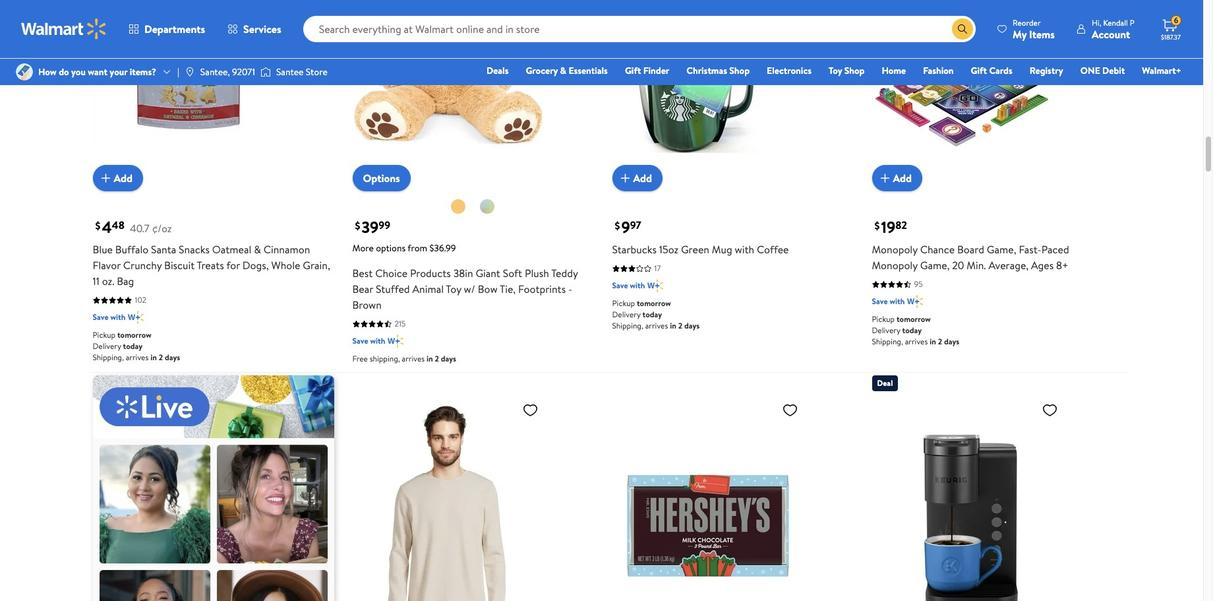 Task type: locate. For each thing, give the bounding box(es) containing it.
want
[[88, 65, 108, 78]]

1 horizontal spatial tomorrow
[[637, 298, 671, 309]]

1 add from the left
[[114, 171, 133, 185]]

& right grocery
[[560, 64, 567, 77]]

grocery
[[526, 64, 558, 77]]

tomorrow for 9
[[637, 298, 671, 309]]

& up dogs,
[[254, 242, 261, 257]]

1 vertical spatial &
[[254, 242, 261, 257]]

11
[[93, 274, 100, 288]]

0 horizontal spatial shipping,
[[93, 352, 124, 363]]

add to cart image up 48
[[98, 170, 114, 186]]

0 horizontal spatial toy
[[446, 282, 462, 296]]

0 vertical spatial pickup
[[613, 298, 635, 309]]

save for 19
[[873, 296, 888, 307]]

board
[[958, 242, 985, 257]]

3 add button from the left
[[873, 165, 923, 191]]

with for 19
[[890, 296, 905, 307]]

pickup up deal at bottom right
[[873, 314, 895, 325]]

1 add to cart image from the left
[[98, 170, 114, 186]]

add button for 9
[[613, 165, 663, 191]]

one debit
[[1081, 64, 1126, 77]]

arrives for 9
[[646, 320, 669, 331]]

0 horizontal spatial delivery
[[93, 341, 121, 352]]

$ inside $ 4 48 40.7 ¢/oz blue buffalo santa snacks oatmeal & cinnamon flavor crunchy biscuit treats for dogs, whole grain, 11 oz. bag
[[95, 219, 101, 233]]

40.7
[[130, 221, 150, 236]]

4 $ from the left
[[875, 219, 880, 233]]

today
[[643, 309, 663, 320], [903, 325, 922, 336], [123, 341, 143, 352]]

save down '11' at the left top of the page
[[93, 312, 109, 323]]

17
[[655, 263, 661, 274]]

2 horizontal spatial delivery
[[873, 325, 901, 336]]

2 add from the left
[[634, 171, 653, 185]]

0 vertical spatial shipping,
[[613, 320, 644, 331]]

0 vertical spatial toy
[[829, 64, 843, 77]]

1 horizontal spatial pickup
[[613, 298, 635, 309]]

add button up 97
[[613, 165, 663, 191]]

 image
[[261, 65, 271, 79], [185, 67, 195, 77]]

1 horizontal spatial add button
[[613, 165, 663, 191]]

$ left 4
[[95, 219, 101, 233]]

reorder my items
[[1013, 17, 1056, 41]]

add to cart image
[[878, 170, 894, 186]]

add up 82 at the top
[[894, 171, 913, 185]]

min.
[[967, 258, 987, 273]]

2 vertical spatial walmart plus image
[[388, 335, 404, 348]]

1 vertical spatial monopoly
[[873, 258, 918, 273]]

1 vertical spatial pickup
[[873, 314, 895, 325]]

save down starbucks
[[613, 280, 628, 291]]

delivery up deal at bottom right
[[873, 325, 901, 336]]

tomorrow down '17'
[[637, 298, 671, 309]]

1 vertical spatial shipping,
[[873, 336, 904, 347]]

home link
[[876, 63, 913, 78]]

gift left cards in the top of the page
[[972, 64, 988, 77]]

walmart+
[[1143, 64, 1182, 77]]

2 vertical spatial today
[[123, 341, 143, 352]]

shipping, for 19
[[873, 336, 904, 347]]

save with for 19
[[873, 296, 905, 307]]

free
[[353, 353, 368, 364]]

1 horizontal spatial  image
[[261, 65, 271, 79]]

how do you want your items?
[[38, 65, 156, 78]]

with
[[735, 242, 755, 257], [630, 280, 645, 291], [890, 296, 905, 307], [110, 312, 126, 323], [370, 335, 386, 347]]

add for 40.7 ¢/oz
[[114, 171, 133, 185]]

brown
[[353, 298, 382, 312]]

grocery & essentials link
[[520, 63, 614, 78]]

walmart plus image down 215
[[388, 335, 404, 348]]

add button up 48
[[93, 165, 143, 191]]

you
[[71, 65, 86, 78]]

pickup tomorrow delivery today shipping, arrives in 2 days
[[613, 298, 700, 331], [873, 314, 960, 347], [93, 329, 180, 363]]

0 vertical spatial tomorrow
[[637, 298, 671, 309]]

$ left 19
[[875, 219, 880, 233]]

days
[[685, 320, 700, 331], [945, 336, 960, 347], [165, 352, 180, 363], [441, 353, 457, 364]]

 image right 92071
[[261, 65, 271, 79]]

2 horizontal spatial shipping,
[[873, 336, 904, 347]]

add up 97
[[634, 171, 653, 185]]

2 horizontal spatial walmart plus image
[[648, 279, 664, 292]]

0 horizontal spatial walmart plus image
[[128, 311, 144, 324]]

add up 48
[[114, 171, 133, 185]]

account
[[1093, 27, 1131, 41]]

game, down chance
[[921, 258, 950, 273]]

2 horizontal spatial add button
[[873, 165, 923, 191]]

2 horizontal spatial add
[[894, 171, 913, 185]]

shop left home link
[[845, 64, 865, 77]]

add to cart image for 40.7 ¢/oz
[[98, 170, 114, 186]]

pickup down starbucks
[[613, 298, 635, 309]]

$ left 39
[[355, 219, 361, 233]]

1 vertical spatial today
[[903, 325, 922, 336]]

arrives for 19
[[906, 336, 928, 347]]

$ inside $ 9 97
[[615, 219, 620, 233]]

cards
[[990, 64, 1013, 77]]

4
[[102, 216, 112, 238]]

monopoly up 95
[[873, 258, 918, 273]]

toy inside best choice products 38in giant soft plush teddy bear stuffed animal toy w/ bow tie, footprints - brown
[[446, 282, 462, 296]]

add to cart image up 97
[[618, 170, 634, 186]]

tomorrow down walmart plus icon
[[897, 314, 931, 325]]

2 horizontal spatial today
[[903, 325, 922, 336]]

animal
[[413, 282, 444, 296]]

delivery down oz.
[[93, 341, 121, 352]]

$ inside "$ 19 82"
[[875, 219, 880, 233]]

today down walmart plus icon
[[903, 325, 922, 336]]

3 add from the left
[[894, 171, 913, 185]]

0 horizontal spatial  image
[[185, 67, 195, 77]]

0 vertical spatial delivery
[[613, 309, 641, 320]]

1 horizontal spatial delivery
[[613, 309, 641, 320]]

delivery down starbucks
[[613, 309, 641, 320]]

Search search field
[[303, 16, 976, 42]]

2 horizontal spatial pickup
[[873, 314, 895, 325]]

p
[[1131, 17, 1135, 28]]

kendall
[[1104, 17, 1129, 28]]

blue
[[93, 242, 113, 257]]

soft
[[503, 266, 523, 281]]

2 add button from the left
[[613, 165, 663, 191]]

walmart plus image down '17'
[[648, 279, 664, 292]]

2 horizontal spatial tomorrow
[[897, 314, 931, 325]]

toy right electronics 'link'
[[829, 64, 843, 77]]

1 vertical spatial walmart plus image
[[128, 311, 144, 324]]

days for 9
[[685, 320, 700, 331]]

debit
[[1103, 64, 1126, 77]]

-
[[569, 282, 573, 296]]

tomorrow down 102
[[117, 329, 152, 341]]

more options from $36.99
[[353, 242, 456, 255]]

with left walmart plus icon
[[890, 296, 905, 307]]

save with
[[613, 280, 645, 291], [873, 296, 905, 307], [93, 312, 126, 323], [353, 335, 386, 347]]

215
[[395, 318, 406, 329]]

with down starbucks
[[630, 280, 645, 291]]

pickup for 19
[[873, 314, 895, 325]]

1 vertical spatial toy
[[446, 282, 462, 296]]

0 horizontal spatial shop
[[730, 64, 750, 77]]

today down '17'
[[643, 309, 663, 320]]

today for 9
[[643, 309, 663, 320]]

2
[[679, 320, 683, 331], [939, 336, 943, 347], [159, 352, 163, 363], [435, 353, 439, 364]]

1 horizontal spatial add to cart image
[[618, 170, 634, 186]]

monopoly down "$ 19 82"
[[873, 242, 918, 257]]

1 horizontal spatial gift
[[972, 64, 988, 77]]

shop right the christmas
[[730, 64, 750, 77]]

gift left 'finder'
[[625, 64, 642, 77]]

monopoly
[[873, 242, 918, 257], [873, 258, 918, 273]]

82
[[896, 218, 908, 233]]

pickup
[[613, 298, 635, 309], [873, 314, 895, 325], [93, 329, 115, 341]]

walmart plus image
[[648, 279, 664, 292], [128, 311, 144, 324], [388, 335, 404, 348]]

2 vertical spatial pickup
[[93, 329, 115, 341]]

1 horizontal spatial add
[[634, 171, 653, 185]]

gift
[[625, 64, 642, 77], [972, 64, 988, 77]]

1 horizontal spatial shop
[[845, 64, 865, 77]]

2 horizontal spatial pickup tomorrow delivery today shipping, arrives in 2 days
[[873, 314, 960, 347]]

gift inside gift cards link
[[972, 64, 988, 77]]

arrives down '17'
[[646, 320, 669, 331]]

add to favorites list, hershey's milk chocolate christmas candy, bulk bar 3 lb image
[[783, 402, 799, 418]]

save with down oz.
[[93, 312, 126, 323]]

walmart plus image for 9
[[648, 279, 664, 292]]

pickup tomorrow delivery today shipping, arrives in 2 days down 102
[[93, 329, 180, 363]]

save with down starbucks
[[613, 280, 645, 291]]

gift inside gift finder link
[[625, 64, 642, 77]]

arrives down 102
[[126, 352, 149, 363]]

treats
[[197, 258, 224, 273]]

2 monopoly from the top
[[873, 258, 918, 273]]

arrives
[[646, 320, 669, 331], [906, 336, 928, 347], [126, 352, 149, 363], [402, 353, 425, 364]]

0 horizontal spatial add button
[[93, 165, 143, 191]]

with right mug
[[735, 242, 755, 257]]

3 $ from the left
[[615, 219, 620, 233]]

1 horizontal spatial toy
[[829, 64, 843, 77]]

2 vertical spatial delivery
[[93, 341, 121, 352]]

add button for 19
[[873, 165, 923, 191]]

2 for 19
[[939, 336, 943, 347]]

pickup down oz.
[[93, 329, 115, 341]]

walmart plus image
[[908, 295, 924, 308]]

0 horizontal spatial today
[[123, 341, 143, 352]]

christmas shop link
[[681, 63, 756, 78]]

0 horizontal spatial game,
[[921, 258, 950, 273]]

&
[[560, 64, 567, 77], [254, 242, 261, 257]]

bow
[[478, 282, 498, 296]]

$
[[95, 219, 101, 233], [355, 219, 361, 233], [615, 219, 620, 233], [875, 219, 880, 233]]

¢/oz
[[152, 221, 172, 236]]

deals
[[487, 64, 509, 77]]

$ left 9
[[615, 219, 620, 233]]

0 horizontal spatial add
[[114, 171, 133, 185]]

chance
[[921, 242, 955, 257]]

blue buffalo santa snacks oatmeal & cinnamon flavor crunchy biscuit treats for dogs, whole grain, 11 oz. bag image
[[93, 0, 284, 181]]

add for 9
[[634, 171, 653, 185]]

grain,
[[303, 258, 330, 273]]

1 horizontal spatial pickup tomorrow delivery today shipping, arrives in 2 days
[[613, 298, 700, 331]]

0 vertical spatial today
[[643, 309, 663, 320]]

arrives down walmart plus icon
[[906, 336, 928, 347]]

9
[[622, 216, 631, 238]]

santee, 92071
[[200, 65, 255, 78]]

1 add button from the left
[[93, 165, 143, 191]]

oatmeal
[[212, 242, 252, 257]]

pastel image
[[479, 199, 495, 215]]

today down 102
[[123, 341, 143, 352]]

2 shop from the left
[[845, 64, 865, 77]]

add button up 82 at the top
[[873, 165, 923, 191]]

essentials
[[569, 64, 608, 77]]

1 shop from the left
[[730, 64, 750, 77]]

delivery for 19
[[873, 325, 901, 336]]

add button
[[93, 165, 143, 191], [613, 165, 663, 191], [873, 165, 923, 191]]

$ inside $ 39 99
[[355, 219, 361, 233]]

$ 9 97
[[615, 216, 642, 238]]

0 vertical spatial monopoly
[[873, 242, 918, 257]]

1 horizontal spatial &
[[560, 64, 567, 77]]

1 horizontal spatial walmart plus image
[[388, 335, 404, 348]]

in for 9
[[670, 320, 677, 331]]

pickup tomorrow delivery today shipping, arrives in 2 days down walmart plus icon
[[873, 314, 960, 347]]

 image right |
[[185, 67, 195, 77]]

delivery
[[613, 309, 641, 320], [873, 325, 901, 336], [93, 341, 121, 352]]

0 vertical spatial game,
[[988, 242, 1017, 257]]

save left walmart plus icon
[[873, 296, 888, 307]]

with for 9
[[630, 280, 645, 291]]

2 add to cart image from the left
[[618, 170, 634, 186]]

santa
[[151, 242, 176, 257]]

with down the bag
[[110, 312, 126, 323]]

6
[[1175, 15, 1179, 26]]

 image
[[16, 63, 33, 80]]

add to cart image for 9
[[618, 170, 634, 186]]

20
[[953, 258, 965, 273]]

starbucks
[[613, 242, 657, 257]]

102
[[135, 294, 146, 306]]

add to cart image
[[98, 170, 114, 186], [618, 170, 634, 186]]

shop
[[730, 64, 750, 77], [845, 64, 865, 77]]

george men's thermal crewneck tee with long sleeves image
[[353, 397, 544, 601]]

christmas shop
[[687, 64, 750, 77]]

0 horizontal spatial &
[[254, 242, 261, 257]]

flavor
[[93, 258, 121, 273]]

pickup tomorrow delivery today shipping, arrives in 2 days down '17'
[[613, 298, 700, 331]]

0 horizontal spatial tomorrow
[[117, 329, 152, 341]]

1 $ from the left
[[95, 219, 101, 233]]

1 gift from the left
[[625, 64, 642, 77]]

game, up average,
[[988, 242, 1017, 257]]

0 horizontal spatial add to cart image
[[98, 170, 114, 186]]

1 vertical spatial delivery
[[873, 325, 901, 336]]

add
[[114, 171, 133, 185], [634, 171, 653, 185], [894, 171, 913, 185]]

39
[[362, 216, 379, 238]]

walmart plus image down 102
[[128, 311, 144, 324]]

2 vertical spatial shipping,
[[93, 352, 124, 363]]

1 horizontal spatial shipping,
[[613, 320, 644, 331]]

0 horizontal spatial gift
[[625, 64, 642, 77]]

0 vertical spatial walmart plus image
[[648, 279, 664, 292]]

1 vertical spatial tomorrow
[[897, 314, 931, 325]]

pickup for 9
[[613, 298, 635, 309]]

today for 19
[[903, 325, 922, 336]]

shop for christmas shop
[[730, 64, 750, 77]]

1 horizontal spatial today
[[643, 309, 663, 320]]

save with left walmart plus icon
[[873, 296, 905, 307]]

in for 40.7 ¢/oz
[[151, 352, 157, 363]]

coffee
[[757, 242, 789, 257]]

toy left w/ at the top of page
[[446, 282, 462, 296]]

2 $ from the left
[[355, 219, 361, 233]]

 image for santee store
[[261, 65, 271, 79]]

game,
[[988, 242, 1017, 257], [921, 258, 950, 273]]

best choice products 38in giant soft plush teddy bear stuffed animal toy w/ bow tie, footprints - brown
[[353, 266, 578, 312]]

2 gift from the left
[[972, 64, 988, 77]]



Task type: vqa. For each thing, say whether or not it's contained in the screenshot.
App
no



Task type: describe. For each thing, give the bounding box(es) containing it.
electronics link
[[761, 63, 818, 78]]

gift finder
[[625, 64, 670, 77]]

in for 19
[[930, 336, 937, 347]]

add button for 40.7 ¢/oz
[[93, 165, 143, 191]]

save for 40.7 ¢/oz
[[93, 312, 109, 323]]

products
[[410, 266, 451, 281]]

do
[[59, 65, 69, 78]]

services
[[244, 22, 281, 36]]

0 vertical spatial &
[[560, 64, 567, 77]]

 image for santee, 92071
[[185, 67, 195, 77]]

santee
[[276, 65, 304, 78]]

plush
[[525, 266, 549, 281]]

6 $187.37
[[1162, 15, 1182, 42]]

8+
[[1057, 258, 1069, 273]]

save with for 9
[[613, 280, 645, 291]]

fashion link
[[918, 63, 960, 78]]

services button
[[216, 13, 293, 45]]

pickup tomorrow delivery today shipping, arrives in 2 days for 9
[[613, 298, 700, 331]]

search icon image
[[958, 24, 969, 34]]

toy shop
[[829, 64, 865, 77]]

deals link
[[481, 63, 515, 78]]

2 for 40.7 ¢/oz
[[159, 352, 163, 363]]

97
[[631, 218, 642, 233]]

$ for 9
[[615, 219, 620, 233]]

$ for 39
[[355, 219, 361, 233]]

options
[[376, 242, 406, 255]]

save with for 40.7 ¢/oz
[[93, 312, 126, 323]]

save with up the free
[[353, 335, 386, 347]]

shop for toy shop
[[845, 64, 865, 77]]

options
[[363, 171, 400, 186]]

$36.99
[[430, 242, 456, 255]]

shop live with your fave creators image
[[93, 376, 334, 601]]

home
[[882, 64, 907, 77]]

for
[[227, 258, 240, 273]]

toy shop link
[[823, 63, 871, 78]]

$ for 4
[[95, 219, 101, 233]]

$ 19 82
[[875, 216, 908, 238]]

0 horizontal spatial pickup
[[93, 329, 115, 341]]

with up shipping,
[[370, 335, 386, 347]]

reorder
[[1013, 17, 1041, 28]]

2 vertical spatial tomorrow
[[117, 329, 152, 341]]

48
[[112, 218, 125, 233]]

best choice products 38in giant soft plush teddy bear stuffed animal toy w/ bow tie, footprints - brown image
[[353, 0, 544, 181]]

hi, kendall p account
[[1093, 17, 1135, 41]]

walmart image
[[21, 18, 107, 40]]

pickup tomorrow delivery today shipping, arrives in 2 days for 19
[[873, 314, 960, 347]]

gift finder link
[[619, 63, 676, 78]]

1 vertical spatial game,
[[921, 258, 950, 273]]

crunchy
[[123, 258, 162, 273]]

registry link
[[1024, 63, 1070, 78]]

15oz
[[660, 242, 679, 257]]

add to favorites list, keurig k-express essentials single serve k-cup pod coffee maker, black image
[[1043, 402, 1059, 418]]

delivery for 9
[[613, 309, 641, 320]]

grocery & essentials
[[526, 64, 608, 77]]

store
[[306, 65, 328, 78]]

|
[[177, 65, 179, 78]]

$ 4 48 40.7 ¢/oz blue buffalo santa snacks oatmeal & cinnamon flavor crunchy biscuit treats for dogs, whole grain, 11 oz. bag
[[93, 216, 330, 288]]

38in
[[454, 266, 473, 281]]

gift for gift finder
[[625, 64, 642, 77]]

fast-
[[1020, 242, 1042, 257]]

with for 40.7 ¢/oz
[[110, 312, 126, 323]]

days for 40.7 ¢/oz
[[165, 352, 180, 363]]

0 horizontal spatial pickup tomorrow delivery today shipping, arrives in 2 days
[[93, 329, 180, 363]]

departments button
[[117, 13, 216, 45]]

99
[[379, 218, 391, 233]]

starbucks 15oz green mug with coffee
[[613, 242, 789, 257]]

w/
[[464, 282, 476, 296]]

options link
[[353, 165, 411, 191]]

save for 9
[[613, 280, 628, 291]]

arrives right shipping,
[[402, 353, 425, 364]]

save up the free
[[353, 335, 369, 347]]

ages
[[1032, 258, 1054, 273]]

gift for gift cards
[[972, 64, 988, 77]]

more
[[353, 242, 374, 255]]

gift cards
[[972, 64, 1013, 77]]

your
[[110, 65, 128, 78]]

santee,
[[200, 65, 230, 78]]

tomorrow for 19
[[897, 314, 931, 325]]

1 monopoly from the top
[[873, 242, 918, 257]]

$ for 19
[[875, 219, 880, 233]]

from
[[408, 242, 428, 255]]

arrives for 40.7 ¢/oz
[[126, 352, 149, 363]]

cinnamon
[[264, 242, 310, 257]]

my
[[1013, 27, 1027, 41]]

add to favorites list, george men's thermal crewneck tee with long sleeves image
[[523, 402, 539, 418]]

christmas
[[687, 64, 728, 77]]

keurig k-express essentials single serve k-cup pod coffee maker, black image
[[873, 397, 1064, 601]]

$187.37
[[1162, 32, 1182, 42]]

gift cards link
[[966, 63, 1019, 78]]

walmart plus image for 40.7 ¢/oz
[[128, 311, 144, 324]]

biscuit
[[164, 258, 195, 273]]

shipping,
[[370, 353, 400, 364]]

santee store
[[276, 65, 328, 78]]

hershey's milk chocolate christmas candy, bulk bar 3 lb image
[[613, 397, 804, 601]]

starbucks 15oz green mug with coffee image
[[613, 0, 804, 181]]

add for 19
[[894, 171, 913, 185]]

& inside $ 4 48 40.7 ¢/oz blue buffalo santa snacks oatmeal & cinnamon flavor crunchy biscuit treats for dogs, whole grain, 11 oz. bag
[[254, 242, 261, 257]]

items
[[1030, 27, 1056, 41]]

brown image
[[450, 199, 466, 215]]

dogs,
[[243, 258, 269, 273]]

stuffed
[[376, 282, 410, 296]]

19
[[882, 216, 896, 238]]

oz.
[[102, 274, 114, 288]]

1 horizontal spatial game,
[[988, 242, 1017, 257]]

snacks
[[179, 242, 210, 257]]

shipping, for 9
[[613, 320, 644, 331]]

green
[[682, 242, 710, 257]]

monopoly chance board game, fast-paced monopoly game, 20 min. average, ages 8+
[[873, 242, 1070, 273]]

average,
[[989, 258, 1029, 273]]

days for 19
[[945, 336, 960, 347]]

tie,
[[500, 282, 516, 296]]

one debit link
[[1075, 63, 1132, 78]]

2 for 9
[[679, 320, 683, 331]]

how
[[38, 65, 57, 78]]

Walmart Site-Wide search field
[[303, 16, 976, 42]]

electronics
[[767, 64, 812, 77]]

95
[[915, 279, 923, 290]]

finder
[[644, 64, 670, 77]]

mug
[[712, 242, 733, 257]]

best
[[353, 266, 373, 281]]

monopoly chance board game, fast-paced monopoly game, 20 min. average, ages 8+ image
[[873, 0, 1064, 181]]

registry
[[1030, 64, 1064, 77]]

deal
[[878, 378, 893, 389]]



